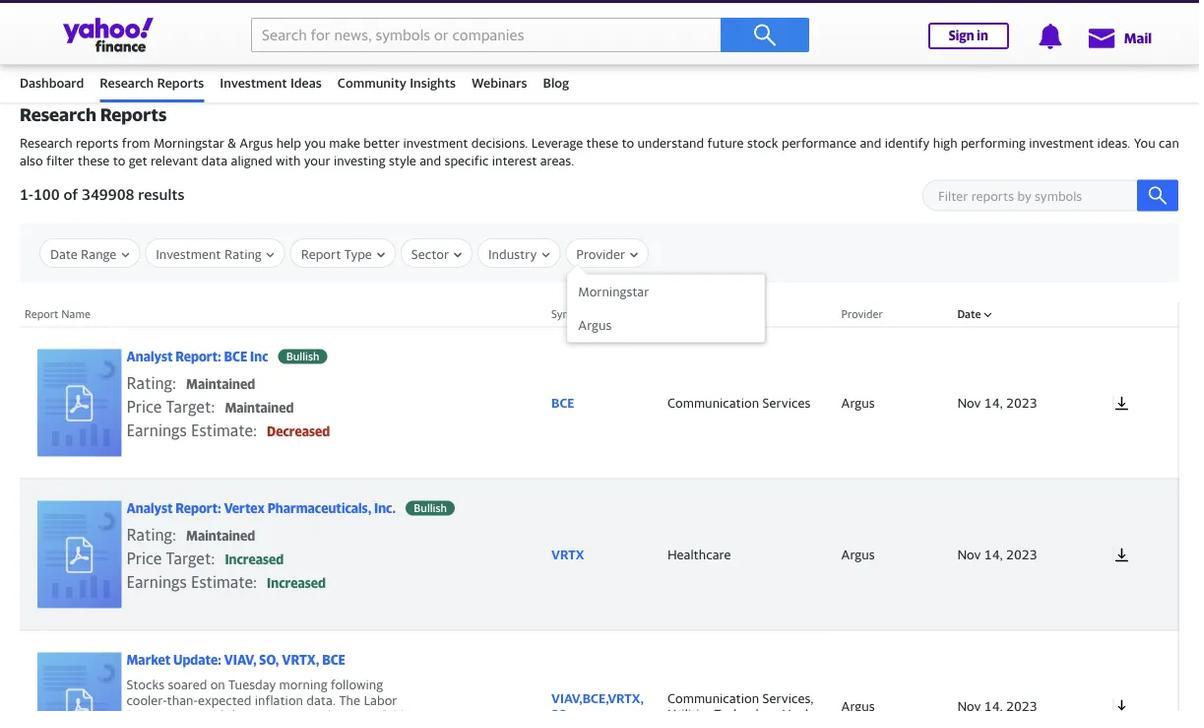 Task type: locate. For each thing, give the bounding box(es) containing it.
plus
[[635, 34, 660, 50]]

increased up vrtx,
[[267, 575, 326, 591]]

0 vertical spatial maintained
[[186, 376, 255, 392]]

0 vertical spatial date
[[50, 246, 78, 261]]

morningstar button
[[568, 275, 765, 308]]

provider element for rating : maintained price target: increased earnings estimate: increased
[[832, 478, 948, 630]]

target: down analyst report: vertex pharmaceuticals, inc.
[[166, 549, 215, 568]]

increased down analyst report: vertex pharmaceuticals, inc.
[[225, 552, 284, 567]]

earnings for rating : maintained price target: maintained earnings estimate: decreased
[[127, 421, 187, 440]]

earnings right analyst report: bce inc image
[[127, 421, 187, 440]]

interest
[[492, 153, 537, 168]]

bullish for rating : maintained price target: maintained earnings estimate: decreased
[[286, 350, 320, 363]]

1 vertical spatial communication
[[668, 691, 759, 706]]

2 price from the top
[[127, 549, 162, 568]]

2 vertical spatial bce
[[322, 652, 346, 667]]

earnings inside 'rating : maintained price target: increased earnings estimate: increased'
[[127, 572, 187, 591]]

2 earnings from the top
[[127, 572, 187, 591]]

rating inside 'rating : maintained price target: increased earnings estimate: increased'
[[127, 525, 172, 544]]

search image down can
[[1148, 186, 1168, 205]]

rating for rating : maintained price target: increased earnings estimate: increased
[[127, 525, 172, 544]]

0 vertical spatial bce
[[224, 349, 248, 364]]

1 vertical spatial price
[[127, 549, 162, 568]]

0 vertical spatial price
[[127, 397, 162, 416]]

1 vertical spatial :
[[172, 525, 176, 544]]

style
[[389, 153, 416, 168]]

0 horizontal spatial bce
[[224, 349, 248, 364]]

vrtx,
[[282, 652, 320, 667]]

0 vertical spatial these
[[587, 136, 619, 151]]

finance down russell
[[586, 34, 632, 50]]

watchlists link
[[135, 22, 198, 59]]

market update: viav, so, vrtx, bce
[[127, 652, 346, 667]]

1 horizontal spatial morningstar
[[578, 284, 649, 299]]

investment
[[403, 136, 468, 151], [1029, 136, 1094, 151], [156, 246, 221, 261]]

s&p 500 link
[[20, 16, 70, 32]]

sign
[[949, 28, 975, 43]]

0 vertical spatial communication
[[668, 395, 759, 410]]

services
[[763, 395, 811, 410]]

sign in
[[949, 28, 989, 43]]

viav,bce,vrtx, so link
[[552, 691, 648, 711]]

1 vertical spatial rating
[[127, 525, 172, 544]]

1 vertical spatial report:
[[176, 501, 221, 516]]

2 rating from the top
[[127, 525, 172, 544]]

markets
[[333, 34, 383, 50]]

2 vertical spatial maintained
[[186, 528, 255, 543]]

investment left rating
[[156, 246, 221, 261]]

high
[[933, 136, 958, 151]]

0 vertical spatial 2023
[[1007, 395, 1038, 410]]

analyst right analyst report: bce inc image
[[127, 349, 173, 364]]

nov 14, 2023 for rating : maintained price target: maintained earnings estimate: decreased
[[958, 395, 1038, 410]]

estimate: inside 'rating : maintained price target: increased earnings estimate: increased'
[[191, 572, 257, 591]]

1 vertical spatial morningstar
[[578, 284, 649, 299]]

research reports up reports
[[20, 104, 167, 125]]

1 horizontal spatial these
[[587, 136, 619, 151]]

: down analyst report: vertex pharmaceuticals, inc.
[[172, 525, 176, 544]]

communication services
[[668, 395, 811, 410]]

analyst report: bce inc
[[127, 349, 268, 364]]

1-100 of 349908 results
[[20, 185, 185, 203]]

2 : from the top
[[172, 525, 176, 544]]

maintained up decreased
[[225, 400, 294, 415]]

my
[[227, 34, 246, 50]]

price right analyst report: bce inc image
[[127, 397, 162, 416]]

rating
[[224, 246, 262, 261]]

1 report: from the top
[[176, 349, 221, 364]]

1 vertical spatial 14,
[[985, 546, 1003, 562]]

1 14, from the top
[[985, 395, 1003, 410]]

0 horizontal spatial date
[[50, 246, 78, 261]]

report: up rating : maintained price target: maintained earnings estimate: decreased
[[176, 349, 221, 364]]

price
[[127, 397, 162, 416], [127, 549, 162, 568]]

0 vertical spatial nov 14, 2023
[[958, 395, 1038, 410]]

research down dashboard link
[[20, 104, 96, 125]]

nov for rating : maintained price target: maintained earnings estimate: decreased
[[958, 395, 981, 410]]

1 vertical spatial nov 14, 2023
[[958, 546, 1038, 562]]

reports down watchlists
[[157, 75, 204, 90]]

to left get
[[113, 153, 125, 168]]

your
[[304, 153, 330, 168]]

1 vertical spatial search image
[[1148, 186, 1168, 205]]

1 vertical spatial date
[[958, 308, 981, 321]]

0 vertical spatial research
[[100, 75, 154, 90]]

2 14, from the top
[[985, 546, 1003, 562]]

investing
[[334, 153, 386, 168]]

1 vertical spatial these
[[78, 153, 110, 168]]

2 vertical spatial research
[[20, 136, 72, 151]]

1 vertical spatial nov
[[958, 546, 981, 562]]

rating for rating : maintained price target: maintained earnings estimate: decreased
[[127, 374, 172, 392]]

rating right analyst report: vertex pharmaceuticals, inc. image
[[127, 525, 172, 544]]

analyst
[[127, 349, 173, 364], [127, 501, 173, 516]]

research down watchlists
[[100, 75, 154, 90]]

these down reports
[[78, 153, 110, 168]]

research reports from morningstar & argus help you make better investment decisions. leverage these to understand future stock performance and identify high performing investment ideas. you can also filter these to get relevant data aligned with your investing style and specific interest areas.
[[20, 136, 1180, 168]]

0 vertical spatial analyst
[[127, 349, 173, 364]]

2 report: from the top
[[176, 501, 221, 516]]

0 vertical spatial bullish
[[286, 350, 320, 363]]

2 analyst from the top
[[127, 501, 173, 516]]

report: left vertex
[[176, 501, 221, 516]]

0 vertical spatial morningstar
[[154, 136, 224, 151]]

communication left services
[[668, 395, 759, 410]]

1 estimate: from the top
[[191, 421, 257, 440]]

estimate:
[[191, 421, 257, 440], [191, 572, 257, 591]]

and left the identify at the top
[[860, 136, 882, 151]]

research up 'filter'
[[20, 136, 72, 151]]

investment left ideas.
[[1029, 136, 1094, 151]]

search image
[[753, 23, 777, 47], [1148, 186, 1168, 205]]

0 horizontal spatial finance
[[20, 34, 66, 50]]

0 horizontal spatial investment
[[156, 246, 221, 261]]

0 vertical spatial earnings
[[127, 421, 187, 440]]

communication left services,
[[668, 691, 759, 706]]

morningstar inside research reports from morningstar & argus help you make better investment decisions. leverage these to understand future stock performance and identify high performing investment ideas. you can also filter these to get relevant data aligned with your investing style and specific interest areas.
[[154, 136, 224, 151]]

price for rating : maintained price target: maintained earnings estimate: decreased
[[127, 397, 162, 416]]

relevant
[[151, 153, 198, 168]]

russell 2000 link
[[601, 16, 676, 32]]

0 vertical spatial estimate:
[[191, 421, 257, 440]]

0 vertical spatial report:
[[176, 349, 221, 364]]

crude oil
[[794, 16, 849, 32]]

report: for rating : maintained price target: increased earnings estimate: increased
[[176, 501, 221, 516]]

target: inside rating : maintained price target: maintained earnings estimate: decreased
[[166, 397, 215, 416]]

search image left the crude
[[753, 23, 777, 47]]

rating : maintained price target: increased earnings estimate: increased
[[127, 525, 326, 591]]

navigation
[[0, 17, 1199, 102]]

0 vertical spatial to
[[622, 136, 634, 151]]

these
[[587, 136, 619, 151], [78, 153, 110, 168]]

argus button
[[568, 308, 765, 342]]

maintained down vertex
[[186, 528, 255, 543]]

stock
[[747, 136, 779, 151]]

bullish right inc.
[[414, 502, 447, 514]]

1 finance from the left
[[20, 34, 66, 50]]

finance down s&p 500 link
[[20, 34, 66, 50]]

2 horizontal spatial bce
[[552, 395, 575, 410]]

1 communication from the top
[[668, 395, 759, 410]]

0 horizontal spatial morningstar
[[154, 136, 224, 151]]

bce right vrtx,
[[322, 652, 346, 667]]

earnings inside rating : maintained price target: maintained earnings estimate: decreased
[[127, 421, 187, 440]]

try the new yahoo finance image
[[948, 27, 1172, 54]]

2 target: from the top
[[166, 549, 215, 568]]

1 vertical spatial and
[[420, 153, 441, 168]]

investment up specific
[[403, 136, 468, 151]]

bullish for rating : maintained price target: increased earnings estimate: increased
[[414, 502, 447, 514]]

0 vertical spatial 14,
[[985, 395, 1003, 410]]

crude
[[794, 16, 830, 32]]

to
[[622, 136, 634, 151], [113, 153, 125, 168]]

2 2023 from the top
[[1007, 546, 1038, 562]]

0 horizontal spatial and
[[420, 153, 441, 168]]

1 horizontal spatial finance
[[586, 34, 632, 50]]

1 target: from the top
[[166, 397, 215, 416]]

price inside rating : maintained price target: maintained earnings estimate: decreased
[[127, 397, 162, 416]]

1 : from the top
[[172, 374, 176, 392]]

inc
[[250, 349, 268, 364]]

argus
[[240, 136, 273, 151], [578, 317, 612, 332], [842, 395, 875, 410], [842, 546, 875, 562]]

report type
[[301, 246, 372, 261]]

analyst for rating : maintained price target: maintained earnings estimate: decreased
[[127, 349, 173, 364]]

maintained
[[186, 376, 255, 392], [225, 400, 294, 415], [186, 528, 255, 543]]

0 vertical spatial target:
[[166, 397, 215, 416]]

research
[[100, 75, 154, 90], [20, 104, 96, 125], [20, 136, 72, 151]]

decreased
[[267, 424, 330, 439]]

maintained inside 'rating : maintained price target: increased earnings estimate: increased'
[[186, 528, 255, 543]]

nov 14, 2023 for rating : maintained price target: increased earnings estimate: increased
[[958, 546, 1038, 562]]

target:
[[166, 397, 215, 416], [166, 549, 215, 568]]

1 vertical spatial to
[[113, 153, 125, 168]]

date for date range
[[50, 246, 78, 261]]

and right style
[[420, 153, 441, 168]]

0 vertical spatial nov
[[958, 395, 981, 410]]

results
[[138, 185, 185, 203]]

1 vertical spatial bullish
[[414, 502, 447, 514]]

morningstar down the provider button
[[578, 284, 649, 299]]

provider element
[[832, 327, 948, 478], [832, 478, 948, 630], [832, 630, 948, 711]]

1 horizontal spatial bce
[[322, 652, 346, 667]]

1 horizontal spatial bullish
[[414, 502, 447, 514]]

1 vertical spatial bce
[[552, 395, 575, 410]]

estimate: left decreased
[[191, 421, 257, 440]]

communication inside communication services, utilities,technology,healt
[[668, 691, 759, 706]]

target: inside 'rating : maintained price target: increased earnings estimate: increased'
[[166, 549, 215, 568]]

symbols
[[552, 308, 593, 321]]

349908
[[82, 185, 134, 203]]

1 nov 14, 2023 from the top
[[958, 395, 1038, 410]]

rating inside rating : maintained price target: maintained earnings estimate: decreased
[[127, 374, 172, 392]]

1 vertical spatial estimate:
[[191, 572, 257, 591]]

0 vertical spatial :
[[172, 374, 176, 392]]

news link
[[412, 22, 445, 59]]

these right leverage
[[587, 136, 619, 151]]

reports
[[157, 75, 204, 90], [100, 104, 167, 125]]

1 nov from the top
[[958, 395, 981, 410]]

0 vertical spatial research reports
[[100, 75, 204, 90]]

investment inside button
[[156, 246, 221, 261]]

industry button
[[488, 239, 550, 269]]

: inside 'rating : maintained price target: increased earnings estimate: increased'
[[172, 525, 176, 544]]

dashboard link
[[20, 66, 84, 99]]

investment rating
[[156, 246, 262, 261]]

: down analyst report: bce inc
[[172, 374, 176, 392]]

navigation containing finance home
[[0, 17, 1199, 102]]

1 vertical spatial 2023
[[1007, 546, 1038, 562]]

earnings for rating : maintained price target: increased earnings estimate: increased
[[127, 572, 187, 591]]

1 rating from the top
[[127, 374, 172, 392]]

estimate: down vertex
[[191, 572, 257, 591]]

leverage
[[532, 136, 583, 151]]

services,
[[763, 691, 814, 706]]

1 price from the top
[[127, 397, 162, 416]]

2 nov 14, 2023 from the top
[[958, 546, 1038, 562]]

research inside 'research reports' link
[[100, 75, 154, 90]]

1 provider element from the top
[[832, 327, 948, 478]]

yahoo finance plus
[[545, 34, 660, 50]]

range
[[81, 246, 116, 261]]

0 horizontal spatial bullish
[[286, 350, 320, 363]]

date inside 'date range' button
[[50, 246, 78, 261]]

: inside rating : maintained price target: maintained earnings estimate: decreased
[[172, 374, 176, 392]]

target: down analyst report: bce inc
[[166, 397, 215, 416]]

vrtx link
[[552, 547, 648, 562]]

1 vertical spatial maintained
[[225, 400, 294, 415]]

1 analyst from the top
[[127, 349, 173, 364]]

research reports
[[100, 75, 204, 90], [20, 104, 167, 125]]

analyst right analyst report: vertex pharmaceuticals, inc. image
[[127, 501, 173, 516]]

1 horizontal spatial search image
[[1148, 186, 1168, 205]]

rating down analyst report: bce inc
[[127, 374, 172, 392]]

2 horizontal spatial investment
[[1029, 136, 1094, 151]]

provider
[[842, 308, 883, 321]]

1 vertical spatial analyst
[[127, 501, 173, 516]]

bullish right inc
[[286, 350, 320, 363]]

reports up from
[[100, 104, 167, 125]]

argus inside research reports from morningstar & argus help you make better investment decisions. leverage these to understand future stock performance and identify high performing investment ideas. you can also filter these to get relevant data aligned with your investing style and specific interest areas.
[[240, 136, 273, 151]]

argus inside argus button
[[578, 317, 612, 332]]

2 nov from the top
[[958, 546, 981, 562]]

maintained down analyst report: bce inc
[[186, 376, 255, 392]]

2023
[[1007, 395, 1038, 410], [1007, 546, 1038, 562]]

bce down symbols at the top left
[[552, 395, 575, 410]]

communication for communication services, utilities,technology,healt
[[668, 691, 759, 706]]

1 horizontal spatial and
[[860, 136, 882, 151]]

1 earnings from the top
[[127, 421, 187, 440]]

0 vertical spatial rating
[[127, 374, 172, 392]]

1 horizontal spatial date
[[958, 308, 981, 321]]

3 provider element from the top
[[832, 630, 948, 711]]

price right analyst report: vertex pharmaceuticals, inc. image
[[127, 549, 162, 568]]

1 vertical spatial earnings
[[127, 572, 187, 591]]

earnings up market
[[127, 572, 187, 591]]

sector
[[411, 246, 449, 261]]

research reports down watchlists
[[100, 75, 204, 90]]

analyst report: vertex pharmaceuticals, inc.
[[127, 501, 396, 516]]

price inside 'rating : maintained price target: increased earnings estimate: increased'
[[127, 549, 162, 568]]

specific
[[445, 153, 489, 168]]

morningstar up relevant
[[154, 136, 224, 151]]

2 estimate: from the top
[[191, 572, 257, 591]]

1 vertical spatial increased
[[267, 575, 326, 591]]

sector button
[[411, 239, 462, 269]]

2 provider element from the top
[[832, 478, 948, 630]]

to left understand
[[622, 136, 634, 151]]

0 horizontal spatial search image
[[753, 23, 777, 47]]

2 finance from the left
[[586, 34, 632, 50]]

previous image
[[1131, 28, 1160, 57]]

reports
[[76, 136, 119, 151]]

my portfolio
[[227, 34, 303, 50]]

communication for communication services
[[668, 395, 759, 410]]

bce left inc
[[224, 349, 248, 364]]

oil
[[833, 16, 849, 32]]

100
[[34, 185, 60, 203]]

webinars
[[472, 75, 527, 90]]

1 horizontal spatial to
[[622, 136, 634, 151]]

morningstar
[[154, 136, 224, 151], [578, 284, 649, 299]]

0 horizontal spatial these
[[78, 153, 110, 168]]

1 2023 from the top
[[1007, 395, 1038, 410]]

insights
[[410, 75, 456, 90]]

1 vertical spatial target:
[[166, 549, 215, 568]]

estimate: inside rating : maintained price target: maintained earnings estimate: decreased
[[191, 421, 257, 440]]

2 communication from the top
[[668, 691, 759, 706]]



Task type: describe. For each thing, give the bounding box(es) containing it.
dow 30
[[213, 16, 258, 32]]

30
[[242, 16, 258, 32]]

blog
[[543, 75, 569, 90]]

home
[[69, 34, 105, 50]]

provider
[[576, 246, 625, 261]]

ideas
[[291, 75, 322, 90]]

0 vertical spatial and
[[860, 136, 882, 151]]

understand
[[638, 136, 704, 151]]

industry
[[488, 246, 537, 261]]

also
[[20, 153, 43, 168]]

1 vertical spatial research
[[20, 104, 96, 125]]

markets link
[[333, 22, 383, 59]]

nov for rating : maintained price target: increased earnings estimate: increased
[[958, 546, 981, 562]]

from
[[122, 136, 150, 151]]

russell 2000
[[601, 16, 676, 32]]

get
[[129, 153, 147, 168]]

premium yahoo finance logo image
[[665, 35, 680, 50]]

blog link
[[543, 66, 579, 99]]

&
[[228, 136, 236, 151]]

analyst report: vertex pharmaceuticals, inc. image
[[37, 501, 122, 608]]

0 horizontal spatial to
[[113, 153, 125, 168]]

future
[[708, 136, 744, 151]]

analyst report: bce inc image
[[37, 349, 122, 456]]

dow 30 link
[[213, 16, 258, 32]]

report
[[25, 308, 59, 321]]

report: for rating : maintained price target: maintained earnings estimate: decreased
[[176, 349, 221, 364]]

investment rating button
[[156, 239, 274, 269]]

community insights link
[[338, 66, 456, 99]]

of
[[63, 185, 78, 203]]

community insights
[[338, 75, 456, 90]]

bce link
[[552, 395, 648, 410]]

videos link
[[474, 22, 516, 59]]

communication services, utilities,technology,healt
[[668, 691, 821, 711]]

with
[[276, 153, 301, 168]]

screeners
[[709, 34, 769, 50]]

viav,bce,vrtx, so
[[552, 691, 644, 711]]

portfolio
[[249, 34, 303, 50]]

0 vertical spatial reports
[[157, 75, 204, 90]]

2000
[[645, 16, 676, 32]]

2023 for rating : maintained price target: increased earnings estimate: increased
[[1007, 546, 1038, 562]]

areas.
[[540, 153, 575, 168]]

rating : maintained price target: maintained earnings estimate: decreased
[[127, 374, 330, 440]]

ideas.
[[1098, 136, 1131, 151]]

: for rating : maintained price target: maintained earnings estimate: decreased
[[172, 374, 176, 392]]

0 vertical spatial increased
[[225, 552, 284, 567]]

decisions.
[[472, 136, 528, 151]]

estimate: for rating : maintained price target: maintained earnings estimate: decreased
[[191, 421, 257, 440]]

mail link
[[1087, 20, 1152, 55]]

viav,bce,vrtx,
[[552, 691, 644, 706]]

investment
[[220, 75, 287, 90]]

market update: viav, so, vrtx, bce button
[[25, 640, 468, 711]]

1 vertical spatial research reports
[[20, 104, 167, 125]]

research inside research reports from morningstar & argus help you make better investment decisions. leverage these to understand future stock performance and identify high performing investment ideas. you can also filter these to get relevant data aligned with your investing style and specific interest areas.
[[20, 136, 72, 151]]

aligned
[[231, 153, 272, 168]]

yahoo finance plus link
[[545, 22, 680, 63]]

investment ideas
[[220, 75, 322, 90]]

investment ideas link
[[220, 66, 322, 99]]

dow
[[213, 16, 239, 32]]

date range
[[50, 246, 116, 261]]

watchlists
[[135, 34, 198, 50]]

performing
[[961, 136, 1026, 151]]

inc.
[[374, 501, 396, 516]]

you
[[1134, 136, 1156, 151]]

vertex
[[224, 501, 265, 516]]

report
[[301, 246, 341, 261]]

filter
[[46, 153, 74, 168]]

yahoo
[[545, 34, 583, 50]]

s&p 500
[[20, 16, 70, 32]]

14, for rating : maintained price target: increased earnings estimate: increased
[[985, 546, 1003, 562]]

better
[[364, 136, 400, 151]]

14, for rating : maintained price target: maintained earnings estimate: decreased
[[985, 395, 1003, 410]]

research reports link
[[100, 66, 204, 99]]

provider button
[[576, 239, 638, 269]]

crude oil link
[[794, 16, 849, 32]]

Search for news, symbols or companies text field
[[251, 18, 721, 52]]

market update: viav, so, vrtx, bce image
[[37, 652, 122, 711]]

healthcare
[[668, 547, 731, 562]]

estimate: for rating : maintained price target: increased earnings estimate: increased
[[191, 572, 257, 591]]

market
[[127, 652, 171, 667]]

Filter reports by symbols text field
[[923, 180, 1169, 211]]

pharmaceuticals,
[[268, 501, 372, 516]]

: for rating : maintained price target: increased earnings estimate: increased
[[172, 525, 176, 544]]

viav,
[[224, 652, 257, 667]]

videos
[[474, 34, 516, 50]]

community
[[338, 75, 407, 90]]

1 horizontal spatial investment
[[403, 136, 468, 151]]

data
[[201, 153, 228, 168]]

morningstar inside button
[[578, 284, 649, 299]]

report type button
[[301, 239, 385, 269]]

price for rating : maintained price target: increased earnings estimate: increased
[[127, 549, 162, 568]]

next image
[[1154, 28, 1184, 57]]

target: for rating : maintained price target: increased earnings estimate: increased
[[166, 549, 215, 568]]

target: for rating : maintained price target: maintained earnings estimate: decreased
[[166, 397, 215, 416]]

date for date
[[958, 308, 981, 321]]

news
[[412, 34, 445, 50]]

1 vertical spatial reports
[[100, 104, 167, 125]]

2023 for rating : maintained price target: maintained earnings estimate: decreased
[[1007, 395, 1038, 410]]

report name
[[25, 308, 90, 321]]

so
[[552, 706, 568, 711]]

0 vertical spatial search image
[[753, 23, 777, 47]]

bce inside "button"
[[322, 652, 346, 667]]

update:
[[173, 652, 221, 667]]

name
[[61, 308, 90, 321]]

provider element for rating : maintained price target: maintained earnings estimate: decreased
[[832, 327, 948, 478]]

s&p
[[20, 16, 43, 32]]

mail
[[1124, 30, 1152, 46]]

so,
[[259, 652, 279, 667]]

screeners link
[[709, 22, 769, 59]]

maintained for rating : maintained price target: increased earnings estimate: increased
[[186, 528, 255, 543]]

finance home
[[20, 34, 105, 50]]

maintained for rating : maintained price target: maintained earnings estimate: decreased
[[186, 376, 255, 392]]

analyst for rating : maintained price target: increased earnings estimate: increased
[[127, 501, 173, 516]]

notifications image
[[1038, 24, 1063, 49]]



Task type: vqa. For each thing, say whether or not it's contained in the screenshot.
the Related
no



